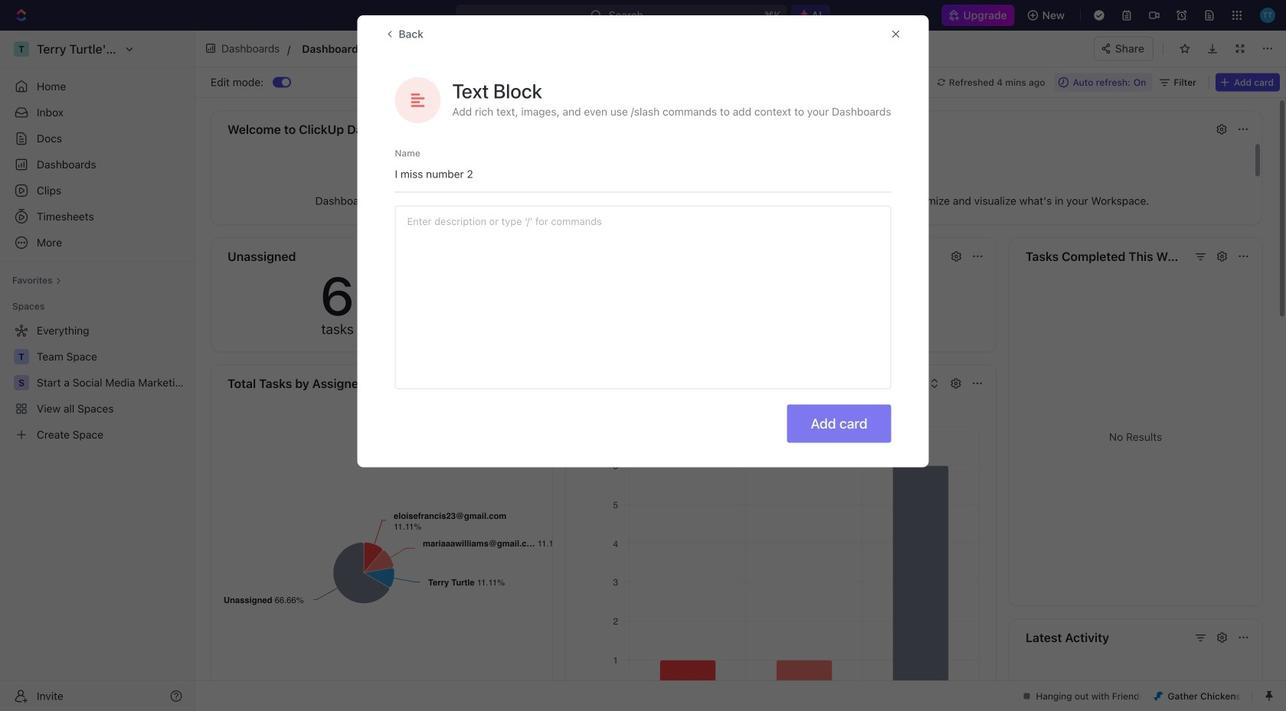 Task type: locate. For each thing, give the bounding box(es) containing it.
Card name text field
[[395, 160, 891, 188]]

None text field
[[302, 39, 635, 58]]

tree
[[6, 319, 188, 447]]



Task type: describe. For each thing, give the bounding box(es) containing it.
sidebar navigation
[[0, 31, 195, 712]]

drumstick bite image
[[1154, 692, 1163, 701]]

tree inside sidebar navigation
[[6, 319, 188, 447]]



Task type: vqa. For each thing, say whether or not it's contained in the screenshot.
Tree within the 'Sidebar' navigation
yes



